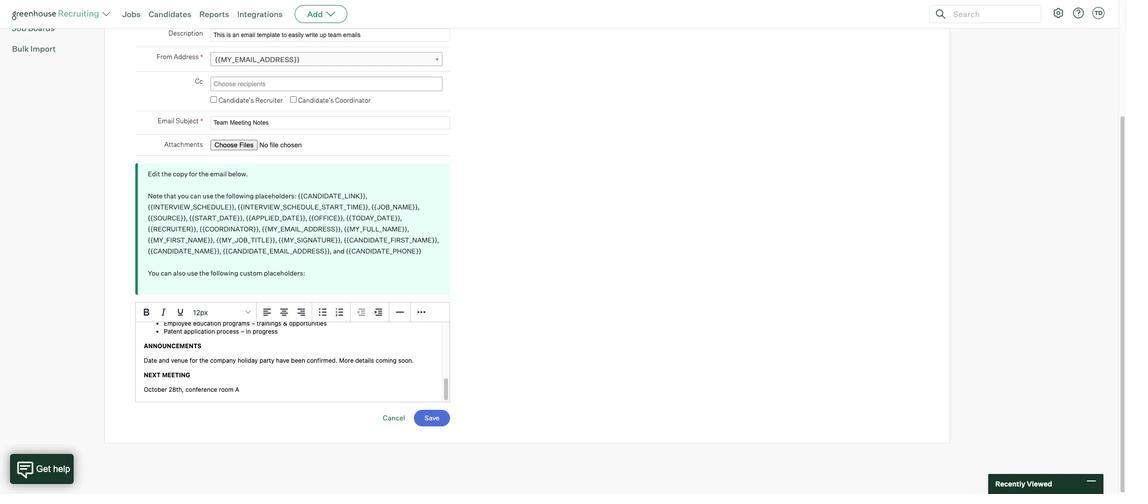 Task type: vqa. For each thing, say whether or not it's contained in the screenshot.
third Strong Yes button from the top of the page
no



Task type: locate. For each thing, give the bounding box(es) containing it.
candidate's
[[218, 96, 254, 104], [298, 96, 334, 104]]

0 horizontal spatial email
[[158, 117, 174, 125]]

use
[[203, 192, 213, 200], [187, 269, 198, 277]]

note
[[148, 192, 163, 200]]

None text field
[[211, 78, 440, 90]]

td button
[[1093, 7, 1105, 19]]

copy
[[173, 170, 188, 178]]

2 * from the top
[[200, 53, 203, 61]]

email subject *
[[158, 117, 203, 125]]

email right team
[[235, 8, 253, 16]]

None file field
[[211, 140, 337, 150]]

0 vertical spatial *
[[200, 6, 203, 15]]

1 horizontal spatial candidate's
[[298, 96, 334, 104]]

12px group
[[136, 303, 450, 322]]

cancel
[[383, 413, 405, 422]]

edit the copy for the email below.
[[148, 170, 248, 178]]

candidate's coordinator
[[298, 96, 371, 104]]

import
[[30, 44, 56, 54]]

12px
[[193, 308, 208, 316]]

can right you
[[161, 269, 172, 277]]

order history
[[12, 3, 63, 13]]

email inside email subject *
[[158, 117, 174, 125]]

1 vertical spatial can
[[161, 269, 172, 277]]

candidate's recruiter
[[218, 96, 283, 104]]

following down below. on the top left
[[226, 192, 254, 200]]

can
[[190, 192, 201, 200], [161, 269, 172, 277]]

3 * from the top
[[200, 117, 203, 125]]

jobs
[[122, 9, 141, 19]]

reports
[[199, 9, 229, 19]]

the
[[162, 170, 171, 178], [199, 170, 209, 178], [215, 192, 225, 200], [199, 269, 209, 277]]

0 horizontal spatial candidate's
[[218, 96, 254, 104]]

viewed
[[1027, 480, 1052, 488]]

{{candidate_email_address}},
[[223, 247, 332, 255]]

placeholders: down {{candidate_email_address}},
[[264, 269, 305, 277]]

1 vertical spatial placeholders:
[[264, 269, 305, 277]]

email
[[235, 8, 253, 16], [158, 117, 174, 125]]

team
[[215, 8, 233, 16]]

the down email at the left top
[[215, 192, 225, 200]]

1 vertical spatial use
[[187, 269, 198, 277]]

candidates link
[[149, 9, 191, 19]]

from address *
[[157, 53, 203, 61]]

Search text field
[[951, 7, 1032, 21]]

candidate's right candidate's coordinator option
[[298, 96, 334, 104]]

0 horizontal spatial use
[[187, 269, 198, 277]]

recently viewed
[[995, 480, 1052, 488]]

* right type
[[200, 6, 203, 15]]

add
[[307, 9, 323, 19]]

Candidate's Coordinator checkbox
[[290, 96, 297, 103]]

* for from address *
[[200, 53, 203, 61]]

the right edit
[[162, 170, 171, 178]]

placeholders:
[[255, 192, 297, 200], [264, 269, 305, 277]]

subject
[[176, 117, 199, 125]]

following left custom
[[211, 269, 238, 277]]

toolbar
[[257, 303, 312, 322], [312, 303, 351, 322], [351, 303, 389, 322]]

1 vertical spatial email
[[158, 117, 174, 125]]

1 horizontal spatial can
[[190, 192, 201, 200]]

integrations link
[[237, 9, 283, 19]]

0 horizontal spatial can
[[161, 269, 172, 277]]

0 vertical spatial placeholders:
[[255, 192, 297, 200]]

greenhouse recruiting image
[[12, 8, 102, 20]]

0 vertical spatial following
[[226, 192, 254, 200]]

below.
[[228, 170, 248, 178]]

bulk
[[12, 44, 29, 54]]

2 candidate's from the left
[[298, 96, 334, 104]]

{{interview_schedule_start_time}},
[[238, 203, 370, 211]]

email left subject
[[158, 117, 174, 125]]

{{my_signature}},
[[279, 236, 342, 244]]

* right subject
[[200, 117, 203, 125]]

the right for
[[199, 170, 209, 178]]

2 vertical spatial *
[[200, 117, 203, 125]]

use right also
[[187, 269, 198, 277]]

reports link
[[199, 9, 229, 19]]

{{candidate_link}}, {{interview_schedule}}, {{interview_schedule_start_time}}, {{job_name}}, {{source}}, {{start_date}}, {{applied_date}}, {{office}}, {{today_date}}, {{recruiter}}, {{coordinator}}, {{my_email_address}}, {{my_full_name}}, {{my_first_name}}, {{my_job_title}}, {{my_signature}}, {{candidate_first_name}}, {{candidate_name}}, {{candidate_email_address}}, and {{candidate_phone}}
[[148, 192, 439, 255]]

*
[[200, 6, 203, 15], [200, 53, 203, 61], [200, 117, 203, 125]]

0 vertical spatial use
[[203, 192, 213, 200]]

12px toolbar
[[136, 303, 257, 322]]

candidate's for candidate's coordinator
[[298, 96, 334, 104]]

placeholders: up "{{applied_date}},"
[[255, 192, 297, 200]]

1 candidate's from the left
[[218, 96, 254, 104]]

* right address
[[200, 53, 203, 61]]

following
[[226, 192, 254, 200], [211, 269, 238, 277]]

add button
[[295, 5, 347, 23]]

integrations
[[237, 9, 283, 19]]

custom
[[240, 269, 263, 277]]

1 horizontal spatial email
[[235, 8, 253, 16]]

1 vertical spatial *
[[200, 53, 203, 61]]

Description text field
[[211, 29, 450, 42]]

job
[[12, 23, 26, 33]]

None submit
[[414, 410, 450, 426]]

3 toolbar from the left
[[351, 303, 389, 322]]

can up '{{interview_schedule}},'
[[190, 192, 201, 200]]

candidate's right candidate's recruiter option
[[218, 96, 254, 104]]

order history link
[[12, 2, 88, 14]]

1 vertical spatial following
[[211, 269, 238, 277]]

use up '{{interview_schedule}},'
[[203, 192, 213, 200]]



Task type: describe. For each thing, give the bounding box(es) containing it.
type *
[[184, 6, 203, 15]]

{{my_email_address}}
[[215, 55, 300, 64]]

{{my_job_title}},
[[216, 236, 277, 244]]

cancel link
[[383, 413, 405, 422]]

job boards link
[[12, 22, 88, 34]]

team email
[[215, 8, 253, 16]]

1 horizontal spatial use
[[203, 192, 213, 200]]

that
[[164, 192, 176, 200]]

{{interview_schedule}},
[[148, 203, 236, 211]]

placeholders: for you can also use the following custom placeholders:
[[264, 269, 305, 277]]

{{my_email_address}} link
[[211, 52, 443, 67]]

candidates
[[149, 9, 191, 19]]

{{applied_date}},
[[246, 214, 307, 222]]

for
[[189, 170, 197, 178]]

2 toolbar from the left
[[312, 303, 351, 322]]

Email Subject text field
[[211, 116, 450, 129]]

from
[[157, 53, 172, 61]]

recently
[[995, 480, 1025, 488]]

{{my_full_name}},
[[344, 225, 409, 233]]

also
[[173, 269, 186, 277]]

* for email subject *
[[200, 117, 203, 125]]

{{candidate_first_name}},
[[344, 236, 439, 244]]

1 toolbar from the left
[[257, 303, 312, 322]]

placeholders: for note that you can use the following placeholders:
[[255, 192, 297, 200]]

{{job_name}},
[[372, 203, 420, 211]]

you
[[148, 269, 159, 277]]

description
[[168, 29, 203, 37]]

you can also use the following custom placeholders:
[[148, 269, 305, 277]]

recruiter
[[255, 96, 283, 104]]

type
[[184, 6, 199, 14]]

{{candidate_link}},
[[298, 192, 367, 200]]

0 vertical spatial email
[[235, 8, 253, 16]]

and
[[333, 247, 345, 255]]

team email link
[[211, 6, 450, 18]]

bulk import link
[[12, 43, 88, 55]]

{{candidate_phone}}
[[346, 247, 421, 255]]

{{start_date}},
[[189, 214, 245, 222]]

candidate's for candidate's recruiter
[[218, 96, 254, 104]]

bulk import
[[12, 44, 56, 54]]

edit
[[148, 170, 160, 178]]

cc
[[195, 77, 203, 85]]

{{today_date}},
[[346, 214, 402, 222]]

note that you can use the following placeholders:
[[148, 192, 298, 200]]

{{office}},
[[309, 214, 345, 222]]

boards
[[28, 23, 55, 33]]

Candidate's Recruiter checkbox
[[211, 96, 217, 103]]

{{candidate_name}},
[[148, 247, 221, 255]]

jobs link
[[122, 9, 141, 19]]

{{my_first_name}},
[[148, 236, 215, 244]]

order
[[12, 3, 34, 13]]

attachments
[[164, 140, 203, 148]]

{{recruiter}},
[[148, 225, 198, 233]]

0 vertical spatial can
[[190, 192, 201, 200]]

email
[[210, 170, 227, 178]]

you
[[178, 192, 189, 200]]

td button
[[1091, 5, 1107, 21]]

address
[[174, 53, 199, 61]]

{{coordinator}},
[[200, 225, 261, 233]]

td
[[1095, 10, 1103, 17]]

12px button
[[189, 304, 254, 321]]

{{source}},
[[148, 214, 188, 222]]

configure image
[[1053, 7, 1065, 19]]

{{my_email_address}},
[[262, 225, 343, 233]]

job boards
[[12, 23, 55, 33]]

1 * from the top
[[200, 6, 203, 15]]

coordinator
[[335, 96, 371, 104]]

the right also
[[199, 269, 209, 277]]

history
[[35, 3, 63, 13]]



